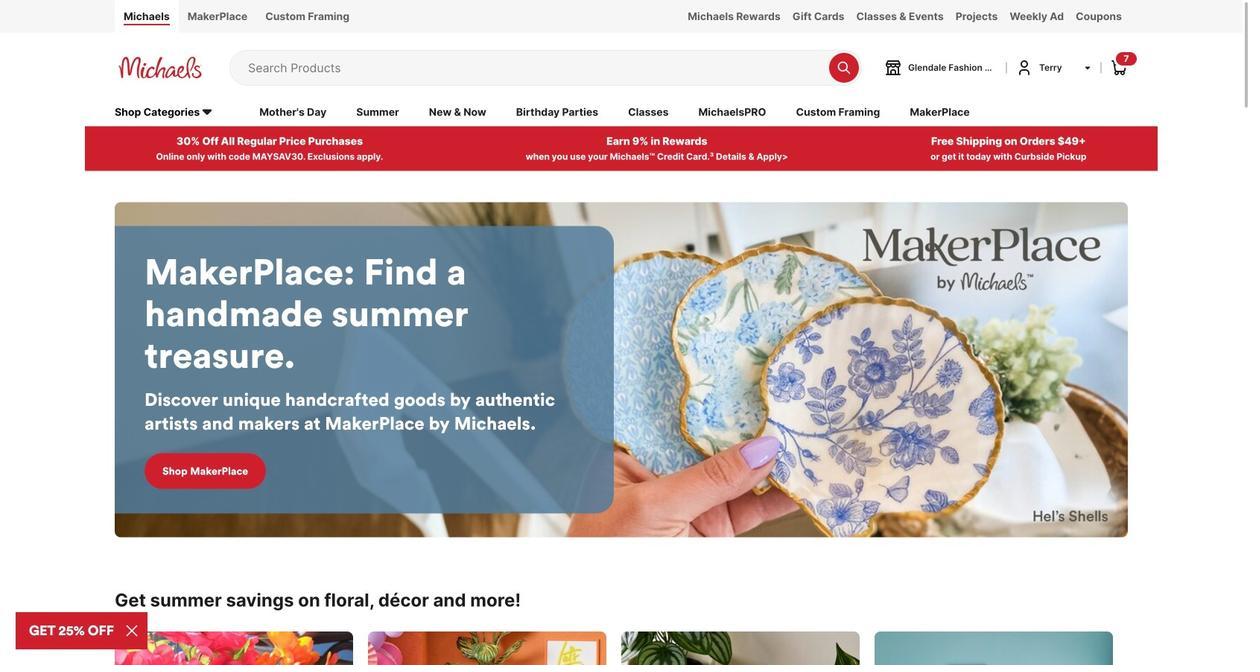 Task type: vqa. For each thing, say whether or not it's contained in the screenshot.
pink and orange themed balloons and party décor image
yes



Task type: describe. For each thing, give the bounding box(es) containing it.
wood butterfly plant stand image
[[621, 632, 860, 665]]

search button image
[[837, 60, 851, 75]]

makerplace by michaels logo with floral shell-shaped dishes image
[[115, 202, 1128, 538]]



Task type: locate. For each thing, give the bounding box(es) containing it.
gallery wall of frames on teal wall image
[[875, 632, 1113, 665]]

Search Input field
[[248, 51, 822, 85]]

orange and pink florals image
[[115, 632, 353, 665]]

pink and orange themed balloons and party décor image
[[368, 632, 606, 665]]



